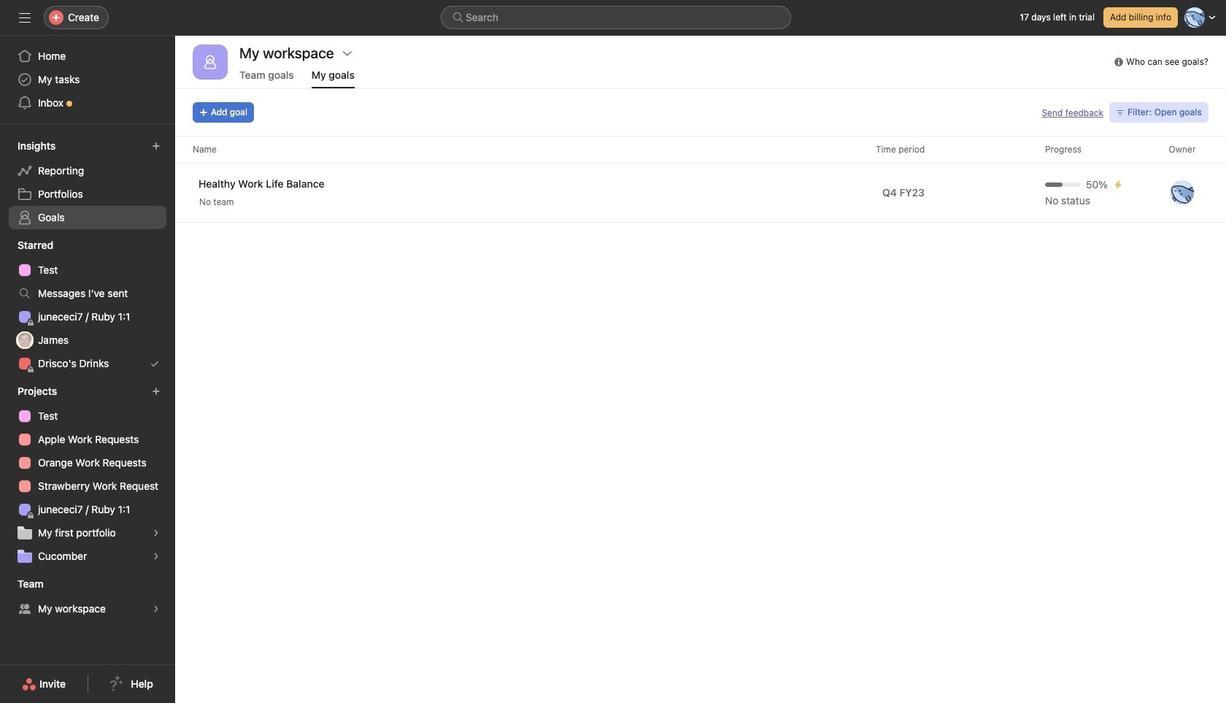 Task type: describe. For each thing, give the bounding box(es) containing it.
teams element
[[0, 571, 175, 624]]

projects element
[[0, 378, 175, 571]]

see details, cucomber image
[[152, 552, 161, 561]]

global element
[[0, 36, 175, 123]]



Task type: vqa. For each thing, say whether or not it's contained in the screenshot.
Mark complete checkbox related to 6th list item from the top Mark complete icon
no



Task type: locate. For each thing, give the bounding box(es) containing it.
see details, my workspace image
[[152, 605, 161, 613]]

new insights image
[[152, 142, 161, 150]]

new project or portfolio image
[[152, 387, 161, 396]]

hide sidebar image
[[19, 12, 31, 23]]

starred element
[[0, 232, 175, 378]]

insights element
[[0, 133, 175, 232]]

see details, my first portfolio image
[[152, 529, 161, 537]]

show options image
[[342, 47, 353, 59]]

toggle owner popover image
[[1171, 181, 1195, 204]]

list box
[[441, 6, 792, 29]]



